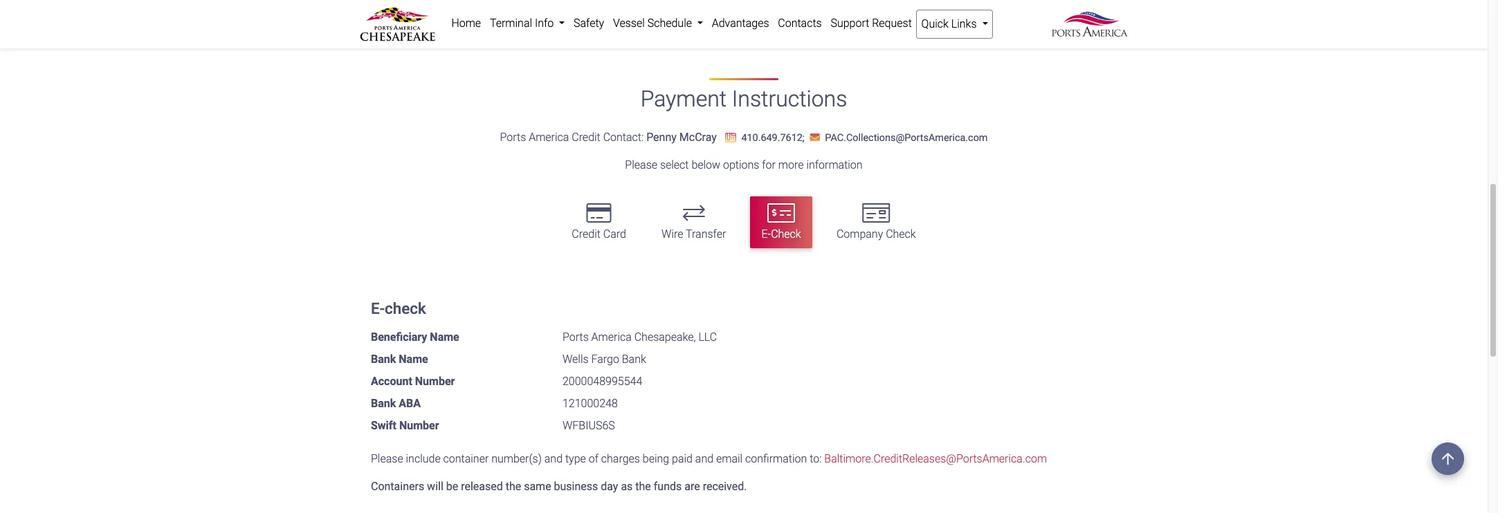 Task type: describe. For each thing, give the bounding box(es) containing it.
container
[[443, 453, 489, 466]]

beneficiary
[[371, 331, 427, 344]]

beneficiary name
[[371, 331, 459, 344]]

bank down ports america chesapeake, llc
[[622, 353, 646, 366]]

1 and from the left
[[545, 453, 563, 466]]

business
[[554, 480, 598, 493]]

swift
[[371, 419, 397, 432]]

terminal
[[490, 17, 532, 30]]

2 horizontal spatial the
[[722, 12, 737, 25]]

advantages link
[[708, 10, 774, 37]]

check for company check
[[886, 228, 916, 241]]

tab list containing credit card
[[360, 190, 1128, 255]]

e- for check
[[762, 228, 771, 241]]

0 vertical spatial ports
[[572, 12, 598, 25]]

request
[[872, 17, 912, 30]]

check
[[385, 300, 426, 318]]

ports for ports america chesapeake, llc
[[563, 331, 589, 344]]

baltimore.creditreleases@portsamerica.com
[[825, 453, 1047, 466]]

name for bank name
[[399, 353, 428, 366]]

e-check
[[371, 300, 426, 318]]

type
[[565, 453, 586, 466]]

bank for bank aba
[[371, 397, 396, 410]]

credit inside credit card link
[[572, 228, 601, 241]]

please select below options for more information
[[625, 158, 863, 171]]

bank aba
[[371, 397, 421, 410]]

being
[[643, 453, 669, 466]]

account
[[371, 375, 412, 388]]

wire
[[662, 228, 683, 241]]

guarantees
[[371, 12, 427, 25]]

e-check
[[762, 228, 801, 241]]

safety link
[[569, 10, 609, 37]]

company check
[[837, 228, 916, 241]]

name for beneficiary name
[[430, 331, 459, 344]]

1 horizontal spatial for
[[762, 158, 776, 171]]

0 horizontal spatial be
[[446, 480, 458, 493]]

safety
[[574, 17, 604, 30]]

chesapeake
[[644, 12, 703, 25]]

received.
[[703, 480, 747, 493]]

to:
[[810, 453, 822, 466]]

support request
[[831, 17, 912, 30]]

as
[[621, 480, 633, 493]]

payment instructions
[[641, 86, 847, 112]]

bank for bank name
[[371, 353, 396, 366]]

funds
[[654, 480, 682, 493]]

ports for ports america credit contact: penny mccray
[[500, 131, 526, 144]]

containers
[[371, 480, 424, 493]]

2 and from the left
[[695, 453, 714, 466]]

credit card
[[572, 228, 626, 241]]

1 credit from the top
[[572, 131, 601, 144]]

410.649.7612; link
[[720, 132, 807, 144]]

quick
[[922, 17, 949, 30]]

check for e-check
[[771, 228, 801, 241]]

transfer
[[686, 228, 726, 241]]

info
[[535, 17, 554, 30]]

phone office image
[[725, 133, 736, 143]]

number for account number
[[415, 375, 455, 388]]

support
[[831, 17, 869, 30]]

wells fargo bank
[[563, 353, 646, 366]]

schedule
[[648, 17, 692, 30]]

are
[[685, 480, 700, 493]]

wire transfer
[[662, 228, 726, 241]]

llc
[[699, 331, 717, 344]]

terminal info link
[[486, 10, 569, 37]]

quick links link
[[916, 10, 993, 39]]

mccray
[[679, 131, 717, 144]]

day
[[601, 480, 618, 493]]

bank name
[[371, 353, 428, 366]]

quick links
[[922, 17, 980, 30]]

payment
[[641, 86, 727, 112]]

ports america chesapeake, llc
[[563, 331, 717, 344]]

longer
[[463, 12, 493, 25]]

information
[[807, 158, 863, 171]]

advantages
[[712, 17, 769, 30]]

vessel schedule link
[[609, 10, 708, 37]]

support request link
[[826, 10, 916, 37]]

links
[[951, 17, 977, 30]]



Task type: vqa. For each thing, say whether or not it's contained in the screenshot.
TAB LIST containing Credit Card
yes



Task type: locate. For each thing, give the bounding box(es) containing it.
vessel schedule
[[613, 17, 695, 30]]

0 horizontal spatial please
[[371, 453, 403, 466]]

same
[[524, 480, 551, 493]]

include
[[406, 453, 441, 466]]

please up containers
[[371, 453, 403, 466]]

0 horizontal spatial and
[[545, 453, 563, 466]]

by
[[558, 12, 569, 25]]

paid
[[672, 453, 693, 466]]

0 horizontal spatial the
[[506, 480, 521, 493]]

0 horizontal spatial e-
[[371, 300, 385, 318]]

ports america credit contact: penny mccray
[[500, 131, 717, 144]]

and
[[545, 453, 563, 466], [695, 453, 714, 466]]

the right 'as'
[[636, 480, 651, 493]]

1 vertical spatial number
[[399, 419, 439, 432]]

card
[[603, 228, 626, 241]]

0 vertical spatial credit
[[572, 131, 601, 144]]

1 vertical spatial name
[[399, 353, 428, 366]]

number
[[415, 375, 455, 388], [399, 419, 439, 432]]

0 vertical spatial america
[[601, 12, 641, 25]]

credit left card
[[572, 228, 601, 241]]

the left above
[[722, 12, 737, 25]]

tab list
[[360, 190, 1128, 255]]

0 vertical spatial e-
[[762, 228, 771, 241]]

more
[[778, 158, 804, 171]]

check
[[771, 228, 801, 241], [886, 228, 916, 241]]

chesapeake,
[[634, 331, 696, 344]]

released
[[461, 480, 503, 493]]

will down include
[[427, 480, 443, 493]]

please down contact:
[[625, 158, 657, 171]]

credit left contact:
[[572, 131, 601, 144]]

1 horizontal spatial the
[[636, 480, 651, 493]]

be right longer
[[496, 12, 508, 25]]

name
[[430, 331, 459, 344], [399, 353, 428, 366]]

be left 'released'
[[446, 480, 458, 493]]

0 vertical spatial for
[[706, 12, 719, 25]]

go to top image
[[1432, 443, 1464, 475]]

no
[[448, 12, 460, 25]]

1 vertical spatial please
[[371, 453, 403, 466]]

0 vertical spatial number
[[415, 375, 455, 388]]

check inside 'link'
[[886, 228, 916, 241]]

select
[[660, 158, 689, 171]]

name up account number
[[399, 353, 428, 366]]

home link
[[447, 10, 486, 37]]

contact:
[[603, 131, 644, 144]]

wells
[[563, 353, 589, 366]]

for right chesapeake
[[706, 12, 719, 25]]

e- up the beneficiary
[[371, 300, 385, 318]]

penny
[[646, 131, 677, 144]]

1 vertical spatial for
[[762, 158, 776, 171]]

2 check from the left
[[886, 228, 916, 241]]

1 horizontal spatial e-
[[762, 228, 771, 241]]

america
[[601, 12, 641, 25], [529, 131, 569, 144], [591, 331, 632, 344]]

410.649.7612;
[[742, 132, 805, 144]]

envelope image
[[810, 133, 820, 143]]

1 horizontal spatial and
[[695, 453, 714, 466]]

1 vertical spatial credit
[[572, 228, 601, 241]]

company
[[837, 228, 883, 241]]

below
[[692, 158, 721, 171]]

options
[[723, 158, 760, 171]]

e- right transfer
[[762, 228, 771, 241]]

e-
[[762, 228, 771, 241], [371, 300, 385, 318]]

e- for check
[[371, 300, 385, 318]]

of
[[589, 453, 599, 466]]

pac.collections@portsamerica.com link
[[807, 132, 988, 144]]

2000048995544
[[563, 375, 642, 388]]

fees.
[[826, 12, 850, 25]]

number up aba
[[415, 375, 455, 388]]

1 vertical spatial e-
[[371, 300, 385, 318]]

2 credit from the top
[[572, 228, 601, 241]]

contacts link
[[774, 10, 826, 37]]

pac.collections@portsamerica.com
[[825, 132, 988, 144]]

number(s)
[[492, 453, 542, 466]]

terminal info
[[490, 17, 557, 30]]

vessel
[[613, 17, 645, 30]]

wire transfer link
[[651, 197, 737, 249]]

1 horizontal spatial check
[[886, 228, 916, 241]]

1 vertical spatial be
[[446, 480, 458, 493]]

2 vertical spatial ports
[[563, 331, 589, 344]]

name right the beneficiary
[[430, 331, 459, 344]]

0 horizontal spatial name
[[399, 353, 428, 366]]

credit card link
[[561, 197, 637, 249]]

accepted
[[510, 12, 555, 25]]

number down aba
[[399, 419, 439, 432]]

will left no
[[429, 12, 445, 25]]

2 vertical spatial america
[[591, 331, 632, 344]]

1 horizontal spatial name
[[430, 331, 459, 344]]

swift number
[[371, 419, 439, 432]]

bank up the account
[[371, 353, 396, 366]]

above
[[740, 12, 769, 25]]

0 horizontal spatial for
[[706, 12, 719, 25]]

0 vertical spatial will
[[429, 12, 445, 25]]

america for credit
[[529, 131, 569, 144]]

will
[[429, 12, 445, 25], [427, 480, 443, 493]]

1 check from the left
[[771, 228, 801, 241]]

1 vertical spatial america
[[529, 131, 569, 144]]

and right paid in the bottom of the page
[[695, 453, 714, 466]]

1 horizontal spatial please
[[625, 158, 657, 171]]

guarantees will no longer be accepted by ports america chesapeake for the above mentioned fees.
[[371, 12, 850, 25]]

bank up swift
[[371, 397, 396, 410]]

please include container number(s) and type of charges being paid and email confirmation to: baltimore.creditreleases@portsamerica.com
[[371, 453, 1047, 466]]

email
[[716, 453, 743, 466]]

containers will be released the same business day as the funds are received.
[[371, 480, 747, 493]]

0 vertical spatial please
[[625, 158, 657, 171]]

mentioned
[[772, 12, 824, 25]]

e-check link
[[751, 197, 812, 249]]

1 horizontal spatial be
[[496, 12, 508, 25]]

number for swift number
[[399, 419, 439, 432]]

ports
[[572, 12, 598, 25], [500, 131, 526, 144], [563, 331, 589, 344]]

for left more
[[762, 158, 776, 171]]

contacts
[[778, 17, 822, 30]]

baltimore.creditreleases@portsamerica.com link
[[825, 453, 1047, 466]]

please for please select below options for more information
[[625, 158, 657, 171]]

credit
[[572, 131, 601, 144], [572, 228, 601, 241]]

confirmation
[[745, 453, 807, 466]]

aba
[[399, 397, 421, 410]]

bank
[[371, 353, 396, 366], [622, 353, 646, 366], [371, 397, 396, 410]]

1 vertical spatial will
[[427, 480, 443, 493]]

will for no
[[429, 12, 445, 25]]

charges
[[601, 453, 640, 466]]

121000248
[[563, 397, 618, 410]]

0 vertical spatial be
[[496, 12, 508, 25]]

1 vertical spatial ports
[[500, 131, 526, 144]]

please for please include container number(s) and type of charges being paid and email confirmation to: baltimore.creditreleases@portsamerica.com
[[371, 453, 403, 466]]

account number
[[371, 375, 455, 388]]

company check link
[[826, 197, 927, 249]]

america for chesapeake,
[[591, 331, 632, 344]]

0 vertical spatial name
[[430, 331, 459, 344]]

please
[[625, 158, 657, 171], [371, 453, 403, 466]]

will for be
[[427, 480, 443, 493]]

home
[[452, 17, 481, 30]]

and left type
[[545, 453, 563, 466]]

instructions
[[732, 86, 847, 112]]

0 horizontal spatial check
[[771, 228, 801, 241]]

the left same
[[506, 480, 521, 493]]



